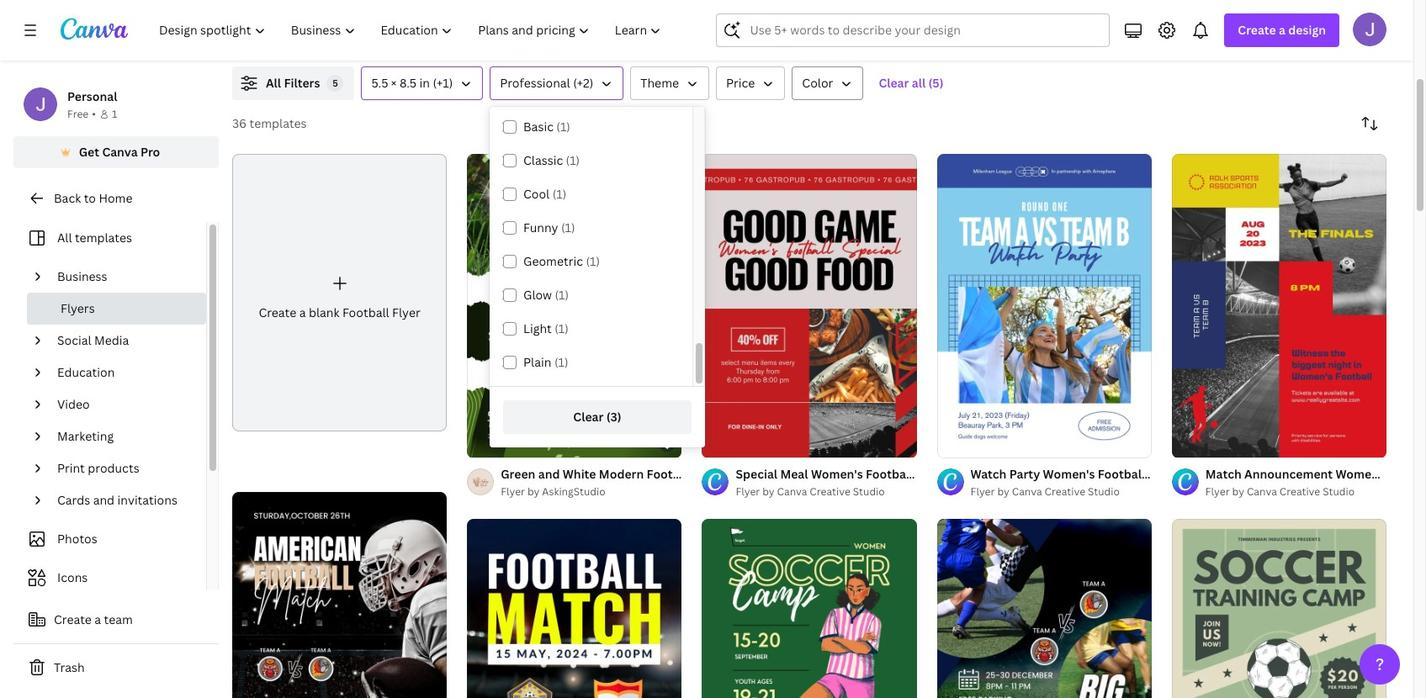 Task type: locate. For each thing, give the bounding box(es) containing it.
marketing
[[57, 428, 114, 444]]

0 horizontal spatial and
[[93, 492, 115, 508]]

0 horizontal spatial creative
[[810, 485, 850, 499]]

templates down back to home
[[75, 230, 132, 246]]

and inside green and white modern football game day flyer flyer by askingstudio
[[538, 466, 560, 482]]

dark blue modern big match soccer flyer image
[[937, 519, 1152, 698]]

plain
[[523, 354, 551, 370]]

(1) right plain
[[554, 354, 568, 370]]

clear
[[879, 75, 909, 91], [573, 409, 604, 425]]

0 horizontal spatial clear
[[573, 409, 604, 425]]

personal
[[67, 88, 117, 104]]

create left blank
[[259, 305, 296, 321]]

0 vertical spatial football
[[342, 305, 389, 321]]

5.5
[[371, 75, 388, 91]]

(1) for funny (1)
[[561, 220, 575, 236]]

(1) for cool (1)
[[552, 186, 566, 202]]

clear left (3)
[[573, 409, 604, 425]]

2 by from the left
[[762, 485, 775, 499]]

3 flyer by canva creative studio from the left
[[1205, 485, 1355, 499]]

flyer by canva creative studio link for green yellow simple women soccer camp flyer image
[[736, 484, 917, 501]]

and for cards
[[93, 492, 115, 508]]

0 horizontal spatial create
[[54, 612, 92, 628]]

create a blank football flyer link
[[232, 154, 447, 432]]

all templates link
[[24, 222, 196, 254]]

4 by from the left
[[1232, 485, 1244, 499]]

football inside create a blank football flyer element
[[342, 305, 389, 321]]

1 vertical spatial a
[[299, 305, 306, 321]]

create inside "link"
[[259, 305, 296, 321]]

flyers
[[61, 300, 95, 316]]

a for team
[[94, 612, 101, 628]]

0 vertical spatial clear
[[879, 75, 909, 91]]

flyer by askingstudio link
[[501, 484, 682, 501]]

all for all templates
[[57, 230, 72, 246]]

0 horizontal spatial studio
[[853, 485, 885, 499]]

(1) right cool
[[552, 186, 566, 202]]

0 horizontal spatial football
[[342, 305, 389, 321]]

(1) right glow
[[555, 287, 569, 303]]

clear all (5)
[[879, 75, 944, 91]]

templates right 36
[[250, 115, 307, 131]]

3 studio from the left
[[1323, 485, 1355, 499]]

professional
[[500, 75, 570, 91]]

trash link
[[13, 651, 219, 685]]

football right blank
[[342, 305, 389, 321]]

(1) right classic
[[566, 152, 580, 168]]

basic
[[523, 119, 554, 135]]

a for blank
[[299, 305, 306, 321]]

football down $
[[647, 466, 694, 482]]

and
[[538, 466, 560, 482], [93, 492, 115, 508]]

0 vertical spatial all
[[266, 75, 281, 91]]

back to home
[[54, 190, 133, 206]]

1 vertical spatial all
[[57, 230, 72, 246]]

2 horizontal spatial flyer by canva creative studio link
[[1205, 484, 1387, 501]]

flyer by canva creative studio link for dark blue modern big match soccer flyer image
[[971, 484, 1152, 501]]

0 vertical spatial a
[[1279, 22, 1286, 38]]

green and yellow modern football flyer image
[[467, 519, 682, 698]]

2 flyer by canva creative studio link from the left
[[971, 484, 1152, 501]]

price button
[[716, 66, 785, 100]]

a inside dropdown button
[[1279, 22, 1286, 38]]

1 vertical spatial create
[[259, 305, 296, 321]]

design
[[1288, 22, 1326, 38]]

football flyers templates image
[[1028, 0, 1387, 46]]

1 horizontal spatial a
[[299, 305, 306, 321]]

(1) for classic (1)
[[566, 152, 580, 168]]

by
[[528, 485, 540, 499], [762, 485, 775, 499], [997, 485, 1009, 499], [1232, 485, 1244, 499]]

1 flyer by canva creative studio link from the left
[[736, 484, 917, 501]]

0 horizontal spatial templates
[[75, 230, 132, 246]]

and right cards
[[93, 492, 115, 508]]

creative for green yellow simple women soccer camp flyer image
[[810, 485, 850, 499]]

a left blank
[[299, 305, 306, 321]]

trash
[[54, 660, 85, 676]]

invitations
[[117, 492, 177, 508]]

2 horizontal spatial a
[[1279, 22, 1286, 38]]

(1) right the light
[[555, 321, 569, 337]]

cards and invitations
[[57, 492, 177, 508]]

1 studio from the left
[[853, 485, 885, 499]]

(1) right "basic"
[[556, 119, 570, 135]]

studio
[[853, 485, 885, 499], [1088, 485, 1120, 499], [1323, 485, 1355, 499]]

1 horizontal spatial flyer by canva creative studio
[[971, 485, 1120, 499]]

create down "icons" on the left bottom
[[54, 612, 92, 628]]

creative
[[810, 485, 850, 499], [1045, 485, 1085, 499], [1280, 485, 1320, 499]]

1 vertical spatial templates
[[75, 230, 132, 246]]

clear left the all
[[879, 75, 909, 91]]

1 horizontal spatial flyer by canva creative studio link
[[971, 484, 1152, 501]]

create inside button
[[54, 612, 92, 628]]

home
[[99, 190, 133, 206]]

glow
[[523, 287, 552, 303]]

2 vertical spatial a
[[94, 612, 101, 628]]

1 flyer by canva creative studio from the left
[[736, 485, 885, 499]]

0 horizontal spatial a
[[94, 612, 101, 628]]

by for green and cream soccer training camp flyer image
[[1232, 485, 1244, 499]]

1 horizontal spatial football
[[647, 466, 694, 482]]

1 vertical spatial clear
[[573, 409, 604, 425]]

3 by from the left
[[997, 485, 1009, 499]]

light (1)
[[523, 321, 569, 337]]

1 horizontal spatial templates
[[250, 115, 307, 131]]

by inside green and white modern football game day flyer flyer by askingstudio
[[528, 485, 540, 499]]

canva
[[102, 144, 138, 160], [777, 485, 807, 499], [1012, 485, 1042, 499], [1247, 485, 1277, 499]]

2 horizontal spatial creative
[[1280, 485, 1320, 499]]

a
[[1279, 22, 1286, 38], [299, 305, 306, 321], [94, 612, 101, 628]]

social
[[57, 332, 91, 348]]

all left filters
[[266, 75, 281, 91]]

creative for green and cream soccer training camp flyer image
[[1280, 485, 1320, 499]]

templates inside all templates link
[[75, 230, 132, 246]]

(1)
[[556, 119, 570, 135], [566, 152, 580, 168], [552, 186, 566, 202], [561, 220, 575, 236], [586, 253, 600, 269], [555, 287, 569, 303], [555, 321, 569, 337], [554, 354, 568, 370]]

all for all filters
[[266, 75, 281, 91]]

3 flyer by canva creative studio link from the left
[[1205, 484, 1387, 501]]

video link
[[50, 389, 196, 421]]

flyer
[[392, 305, 420, 321], [758, 466, 787, 482], [501, 485, 525, 499], [736, 485, 760, 499], [971, 485, 995, 499], [1205, 485, 1230, 499]]

and left white
[[538, 466, 560, 482]]

flyer by canva creative studio for dark blue modern big match soccer flyer image
[[971, 485, 1120, 499]]

1 horizontal spatial studio
[[1088, 485, 1120, 499]]

glow (1)
[[523, 287, 569, 303]]

get
[[79, 144, 99, 160]]

light
[[523, 321, 552, 337]]

1 horizontal spatial creative
[[1045, 485, 1085, 499]]

special meal women's football flyer in red black grey grid color blocks style image
[[702, 154, 917, 458]]

1 horizontal spatial all
[[266, 75, 281, 91]]

clear (3) button
[[503, 400, 692, 434]]

football inside green and white modern football game day flyer flyer by askingstudio
[[647, 466, 694, 482]]

classic (1)
[[523, 152, 580, 168]]

1 creative from the left
[[810, 485, 850, 499]]

(1) for glow (1)
[[555, 287, 569, 303]]

1 vertical spatial and
[[93, 492, 115, 508]]

askingstudio
[[542, 485, 605, 499]]

a inside "link"
[[299, 305, 306, 321]]

2 horizontal spatial flyer by canva creative studio
[[1205, 485, 1355, 499]]

products
[[88, 460, 139, 476]]

1 horizontal spatial and
[[538, 466, 560, 482]]

×
[[391, 75, 397, 91]]

back
[[54, 190, 81, 206]]

football
[[342, 305, 389, 321], [647, 466, 694, 482]]

flyer by canva creative studio
[[736, 485, 885, 499], [971, 485, 1120, 499], [1205, 485, 1355, 499]]

$
[[664, 438, 670, 451]]

all
[[266, 75, 281, 91], [57, 230, 72, 246]]

green and white modern football game day flyer flyer by askingstudio
[[501, 466, 787, 499]]

0 horizontal spatial all
[[57, 230, 72, 246]]

create
[[1238, 22, 1276, 38], [259, 305, 296, 321], [54, 612, 92, 628]]

0 vertical spatial templates
[[250, 115, 307, 131]]

1 vertical spatial football
[[647, 466, 694, 482]]

1 horizontal spatial clear
[[879, 75, 909, 91]]

all down the back
[[57, 230, 72, 246]]

creative for dark blue modern big match soccer flyer image
[[1045, 485, 1085, 499]]

0 horizontal spatial flyer by canva creative studio
[[736, 485, 885, 499]]

(+1)
[[433, 75, 453, 91]]

0 horizontal spatial flyer by canva creative studio link
[[736, 484, 917, 501]]

1
[[112, 107, 117, 121]]

education
[[57, 364, 115, 380]]

2 studio from the left
[[1088, 485, 1120, 499]]

icons link
[[24, 562, 196, 594]]

clear for clear all (5)
[[879, 75, 909, 91]]

flyer by canva creative studio for green and cream soccer training camp flyer image
[[1205, 485, 1355, 499]]

plain (1)
[[523, 354, 568, 370]]

a inside button
[[94, 612, 101, 628]]

2 creative from the left
[[1045, 485, 1085, 499]]

white
[[563, 466, 596, 482]]

a left team
[[94, 612, 101, 628]]

1 by from the left
[[528, 485, 540, 499]]

2 flyer by canva creative studio from the left
[[971, 485, 1120, 499]]

2 horizontal spatial studio
[[1323, 485, 1355, 499]]

canva for watch party women's football flyer in light blue dark blue white grid color blocks style image
[[1012, 485, 1042, 499]]

2 vertical spatial create
[[54, 612, 92, 628]]

flyer by canva creative studio link for green and cream soccer training camp flyer image
[[1205, 484, 1387, 501]]

filters
[[284, 75, 320, 91]]

theme button
[[630, 66, 709, 100]]

(1) right geometric
[[586, 253, 600, 269]]

create left design
[[1238, 22, 1276, 38]]

3 creative from the left
[[1280, 485, 1320, 499]]

flyer by canva creative studio link
[[736, 484, 917, 501], [971, 484, 1152, 501], [1205, 484, 1387, 501]]

1 horizontal spatial create
[[259, 305, 296, 321]]

templates
[[250, 115, 307, 131], [75, 230, 132, 246]]

2 horizontal spatial create
[[1238, 22, 1276, 38]]

(1) for light (1)
[[555, 321, 569, 337]]

(1) right funny
[[561, 220, 575, 236]]

create inside dropdown button
[[1238, 22, 1276, 38]]

photos
[[57, 531, 97, 547]]

0 vertical spatial and
[[538, 466, 560, 482]]

print products
[[57, 460, 139, 476]]

green and white modern football game day flyer link
[[501, 465, 787, 484]]

0 vertical spatial create
[[1238, 22, 1276, 38]]

None search field
[[716, 13, 1110, 47]]

a left design
[[1279, 22, 1286, 38]]



Task type: vqa. For each thing, say whether or not it's contained in the screenshot.
Resource Type button
no



Task type: describe. For each thing, give the bounding box(es) containing it.
social media link
[[50, 325, 196, 357]]

create a team button
[[13, 603, 219, 637]]

by for dark blue modern big match soccer flyer image
[[997, 485, 1009, 499]]

basic (1)
[[523, 119, 570, 135]]

theme
[[640, 75, 679, 91]]

free •
[[67, 107, 96, 121]]

back to home link
[[13, 182, 219, 215]]

green yellow simple women soccer camp flyer image
[[702, 519, 917, 698]]

print
[[57, 460, 85, 476]]

game
[[697, 466, 730, 482]]

Sort by button
[[1353, 107, 1387, 141]]

blank
[[309, 305, 340, 321]]

5.5 × 8.5 in (+1)
[[371, 75, 453, 91]]

Search search field
[[750, 14, 1099, 46]]

clear for clear (3)
[[573, 409, 604, 425]]

business
[[57, 268, 107, 284]]

match announcement women's football flyer in yellow dark blue red grid color blocks style image
[[1172, 154, 1387, 458]]

day
[[733, 466, 755, 482]]

36
[[232, 115, 247, 131]]

get canva pro
[[79, 144, 160, 160]]

create a blank football flyer element
[[232, 154, 447, 432]]

clear all (5) button
[[870, 66, 952, 100]]

video
[[57, 396, 90, 412]]

studio for flyer by canva creative studio link related to dark blue modern big match soccer flyer image
[[1088, 485, 1120, 499]]

canva inside get canva pro button
[[102, 144, 138, 160]]

and for green
[[538, 466, 560, 482]]

create for create a design
[[1238, 22, 1276, 38]]

5
[[332, 77, 338, 89]]

create a design
[[1238, 22, 1326, 38]]

templates for all templates
[[75, 230, 132, 246]]

5 filter options selected element
[[327, 75, 344, 92]]

a for design
[[1279, 22, 1286, 38]]

in
[[419, 75, 430, 91]]

modern
[[599, 466, 644, 482]]

studio for flyer by canva creative studio link for green yellow simple women soccer camp flyer image
[[853, 485, 885, 499]]

professional (+2) button
[[490, 66, 624, 100]]

free
[[67, 107, 89, 121]]

(+2)
[[573, 75, 593, 91]]

business link
[[50, 261, 196, 293]]

print products link
[[50, 453, 196, 485]]

all filters
[[266, 75, 320, 91]]

green and cream soccer training camp flyer image
[[1172, 519, 1387, 698]]

color
[[802, 75, 833, 91]]

create a blank football flyer
[[259, 305, 420, 321]]

team
[[104, 612, 133, 628]]

education link
[[50, 357, 196, 389]]

flyer inside "link"
[[392, 305, 420, 321]]

cool (1)
[[523, 186, 566, 202]]

36 templates
[[232, 115, 307, 131]]

flyer by canva creative studio for green yellow simple women soccer camp flyer image
[[736, 485, 885, 499]]

funny (1)
[[523, 220, 575, 236]]

cool
[[523, 186, 550, 202]]

pro
[[140, 144, 160, 160]]

geometric (1)
[[523, 253, 600, 269]]

8.5
[[400, 75, 417, 91]]

watch party women's football flyer in light blue dark blue white grid color blocks style image
[[937, 154, 1152, 458]]

by for green yellow simple women soccer camp flyer image
[[762, 485, 775, 499]]

clear (3)
[[573, 409, 621, 425]]

(3)
[[606, 409, 621, 425]]

all
[[912, 75, 926, 91]]

all templates
[[57, 230, 132, 246]]

green and white modern football game day flyer image
[[467, 154, 682, 458]]

marketing link
[[50, 421, 196, 453]]

geometric
[[523, 253, 583, 269]]

studio for green and cream soccer training camp flyer image flyer by canva creative studio link
[[1323, 485, 1355, 499]]

create for create a blank football flyer
[[259, 305, 296, 321]]

create a design button
[[1224, 13, 1339, 47]]

icons
[[57, 570, 88, 586]]

5.5 × 8.5 in (+1) button
[[361, 66, 483, 100]]

photos link
[[24, 523, 196, 555]]

canva for match announcement women's football flyer in yellow dark blue red grid color blocks style image
[[1247, 485, 1277, 499]]

create for create a team
[[54, 612, 92, 628]]

(5)
[[928, 75, 944, 91]]

cards
[[57, 492, 90, 508]]

(1) for geometric (1)
[[586, 253, 600, 269]]

social media
[[57, 332, 129, 348]]

jacob simon image
[[1353, 13, 1387, 46]]

templates for 36 templates
[[250, 115, 307, 131]]

(1) for plain (1)
[[554, 354, 568, 370]]

classic
[[523, 152, 563, 168]]

professional (+2)
[[500, 75, 593, 91]]

color button
[[792, 66, 864, 100]]

get canva pro button
[[13, 136, 219, 168]]

media
[[94, 332, 129, 348]]

•
[[92, 107, 96, 121]]

(1) for basic (1)
[[556, 119, 570, 135]]

canva for special meal women's football flyer in red black grey grid color blocks style "image"
[[777, 485, 807, 499]]

green
[[501, 466, 535, 482]]

create a team
[[54, 612, 133, 628]]

top level navigation element
[[148, 13, 676, 47]]

to
[[84, 190, 96, 206]]

black modern american football match sport flyer image
[[232, 493, 447, 698]]

price
[[726, 75, 755, 91]]



